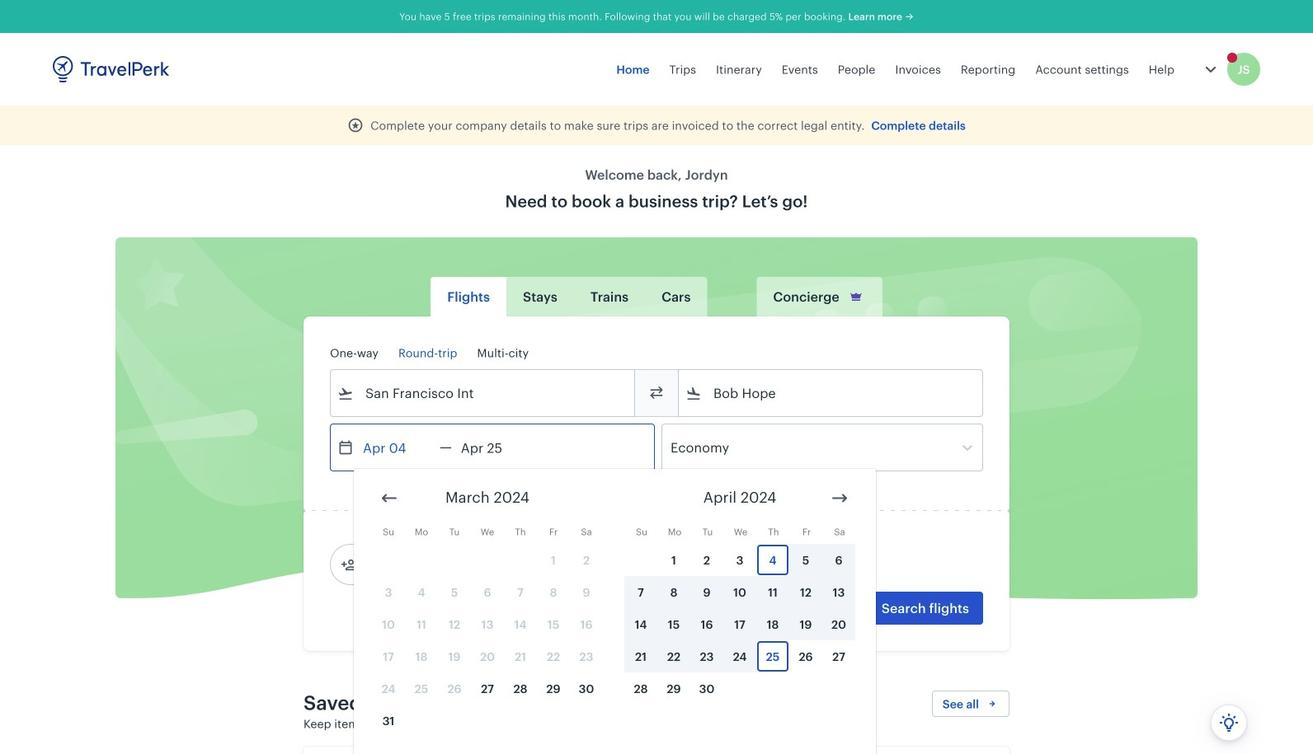 Task type: locate. For each thing, give the bounding box(es) containing it.
move backward to switch to the previous month. image
[[379, 489, 399, 509]]

move forward to switch to the next month. image
[[830, 489, 850, 509]]

Return text field
[[452, 425, 538, 471]]

From search field
[[354, 380, 613, 407]]



Task type: describe. For each thing, give the bounding box(es) containing it.
calendar application
[[354, 469, 1313, 755]]

Depart text field
[[354, 425, 440, 471]]

To search field
[[702, 380, 961, 407]]



Task type: vqa. For each thing, say whether or not it's contained in the screenshot.
bottom Spirit Airlines image
no



